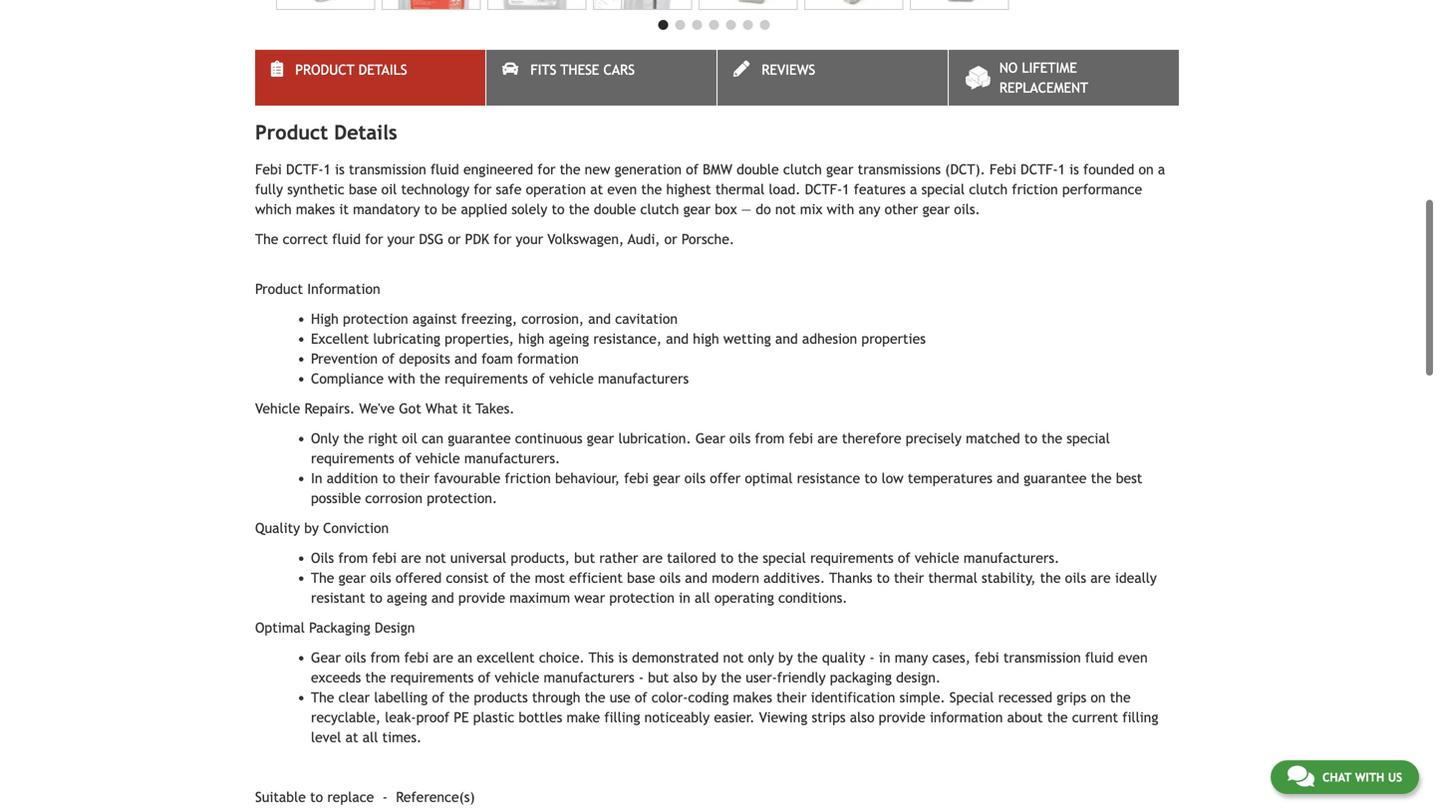 Task type: describe. For each thing, give the bounding box(es) containing it.
pe
[[454, 710, 469, 726]]

founded
[[1084, 162, 1135, 178]]

the up operation
[[560, 162, 581, 178]]

gear up behaviour,
[[587, 431, 614, 447]]

excellent
[[477, 650, 535, 666]]

from inside oils from febi are not universal products, but rather are tailored to the special requirements of vehicle manufacturers. the gear oils offered consist of the most efficient base oils and modern additives. thanks to their thermal stability, the oils are ideally resistant to ageing and provide maximum wear protection in all operating conditions.
[[338, 551, 368, 567]]

additives.
[[764, 571, 826, 586]]

(dct).
[[946, 162, 986, 178]]

viewing
[[759, 710, 808, 726]]

2 high from the left
[[693, 331, 720, 347]]

1 horizontal spatial -
[[639, 670, 644, 686]]

are right rather
[[643, 551, 663, 567]]

manufacturers inside 'high protection against freezing, corrosion, and cavitation excellent lubricating properties, high ageing resistance, and high wetting and adhesion properties prevention of deposits and foam formation compliance with the requirements of vehicle manufacturers'
[[598, 371, 689, 387]]

friction inside only the right oil can guarantee continuous gear lubrication. gear oils from febi are therefore precisely matched to the special requirements of vehicle manufacturers. in addition to their favourable friction behaviour, febi gear oils offer optimal resistance to low temperatures and guarantee the best possible corrosion protection.
[[505, 471, 551, 487]]

optimal
[[255, 620, 305, 636]]

to right matched
[[1025, 431, 1038, 447]]

and down the properties,
[[455, 351, 477, 367]]

favourable
[[434, 471, 501, 487]]

1 horizontal spatial 1
[[843, 182, 850, 198]]

oils left ideally
[[1066, 571, 1087, 586]]

takes.
[[476, 401, 515, 417]]

the up friendly
[[797, 650, 818, 666]]

your volkswagen,
[[516, 231, 624, 247]]

the right matched
[[1042, 431, 1063, 447]]

suitable to replace  -  reference(s)
[[255, 790, 475, 806]]

at inside febi dctf-1 is transmission fluid engineered for the new generation of bmw double clutch gear transmissions (dct). febi dctf-1 is founded on a fully synthetic base oil technology for safe operation at even the highest thermal load. dctf-1 features a special clutch friction performance which makes it mandatory to be applied solely to the double clutch gear box — do not mix with any other gear oils.
[[591, 182, 603, 198]]

base inside oils from febi are not universal products, but rather are tailored to the special requirements of vehicle manufacturers. the gear oils offered consist of the most efficient base oils and modern additives. thanks to their thermal stability, the oils are ideally resistant to ageing and provide maximum wear protection in all operating conditions.
[[627, 571, 656, 586]]

thanks
[[830, 571, 873, 586]]

protection.
[[427, 491, 498, 507]]

0 horizontal spatial 1
[[324, 162, 331, 178]]

even inside the gear oils from febi are an excellent choice. this is demonstrated not only by the quality - in many cases, febi transmission fluid even exceeds the requirements of vehicle manufacturers - but also by the user-friendly packaging design. the clear labelling of the products through the use of color-coding makes their identification simple. special recessed grips on the recyclable, leak-proof pe plastic bottles make filling noticeably easier. viewing strips also provide information about the current filling level at all times.
[[1119, 650, 1148, 666]]

recyclable,
[[311, 710, 381, 726]]

—
[[742, 202, 752, 218]]

and down offered
[[432, 590, 454, 606]]

from inside only the right oil can guarantee continuous gear lubrication. gear oils from febi are therefore precisely matched to the special requirements of vehicle manufacturers. in addition to their favourable friction behaviour, febi gear oils offer optimal resistance to low temperatures and guarantee the best possible corrosion protection.
[[755, 431, 785, 447]]

gear left transmissions
[[827, 162, 854, 178]]

wetting
[[724, 331, 771, 347]]

oils inside the gear oils from febi are an excellent choice. this is demonstrated not only by the quality - in many cases, febi transmission fluid even exceeds the requirements of vehicle manufacturers - but also by the user-friendly packaging design. the clear labelling of the products through the use of color-coding makes their identification simple. special recessed grips on the recyclable, leak-proof pe plastic bottles make filling noticeably easier. viewing strips also provide information about the current filling level at all times.
[[345, 650, 366, 666]]

lubricating
[[373, 331, 441, 347]]

lifetime
[[1022, 60, 1078, 76]]

optimal
[[745, 471, 793, 487]]

gear inside only the right oil can guarantee continuous gear lubrication. gear oils from febi are therefore precisely matched to the special requirements of vehicle manufacturers. in addition to their favourable friction behaviour, febi gear oils offer optimal resistance to low temperatures and guarantee the best possible corrosion protection.
[[696, 431, 726, 447]]

design
[[375, 620, 415, 636]]

packaging
[[309, 620, 371, 636]]

conditions.
[[779, 590, 848, 606]]

vehicle inside oils from febi are not universal products, but rather are tailored to the special requirements of vehicle manufacturers. the gear oils offered consist of the most efficient base oils and modern additives. thanks to their thermal stability, the oils are ideally resistant to ageing and provide maximum wear protection in all operating conditions.
[[915, 551, 960, 567]]

quality by conviction
[[255, 521, 389, 537]]

bottles
[[519, 710, 563, 726]]

applied
[[461, 202, 508, 218]]

protection inside oils from febi are not universal products, but rather are tailored to the special requirements of vehicle manufacturers. the gear oils offered consist of the most efficient base oils and modern additives. thanks to their thermal stability, the oils are ideally resistant to ageing and provide maximum wear protection in all operating conditions.
[[610, 590, 675, 606]]

of down low
[[898, 551, 911, 567]]

to down operation
[[552, 202, 565, 218]]

the correct fluid for your dsg or pdk for your volkswagen, audi, or porsche.
[[255, 231, 735, 247]]

therefore
[[842, 431, 902, 447]]

highest
[[666, 182, 712, 198]]

6 es#2771388 - g052182a2 - dct/dsg/pdk transmission oil - 1 liter - transmission fluid for your dct, dsg, or pdk equipped vehicle - febi - audi bmw volkswagen porsche image from the left
[[805, 0, 904, 10]]

febi dctf-1 is transmission fluid engineered for the new generation of bmw double clutch gear transmissions (dct). febi dctf-1 is founded on a fully synthetic base oil technology for safe operation at even the highest thermal load. dctf-1 features a special clutch friction performance which makes it mandatory to be applied solely to the double clutch gear box — do not mix with any other gear oils.
[[255, 162, 1166, 218]]

resistance
[[797, 471, 861, 487]]

oil inside febi dctf-1 is transmission fluid engineered for the new generation of bmw double clutch gear transmissions (dct). febi dctf-1 is founded on a fully synthetic base oil technology for safe operation at even the highest thermal load. dctf-1 features a special clutch friction performance which makes it mandatory to be applied solely to the double clutch gear box — do not mix with any other gear oils.
[[382, 182, 397, 198]]

with inside chat with us "link"
[[1356, 771, 1385, 785]]

febi inside oils from febi are not universal products, but rather are tailored to the special requirements of vehicle manufacturers. the gear oils offered consist of the most efficient base oils and modern additives. thanks to their thermal stability, the oils are ideally resistant to ageing and provide maximum wear protection in all operating conditions.
[[372, 551, 397, 567]]

oils from febi are not universal products, but rather are tailored to the special requirements of vehicle manufacturers. the gear oils offered consist of the most efficient base oils and modern additives. thanks to their thermal stability, the oils are ideally resistant to ageing and provide maximum wear protection in all operating conditions.
[[311, 551, 1157, 606]]

0 vertical spatial the
[[255, 231, 279, 247]]

manufacturers. inside oils from febi are not universal products, but rather are tailored to the special requirements of vehicle manufacturers. the gear oils offered consist of the most efficient base oils and modern additives. thanks to their thermal stability, the oils are ideally resistant to ageing and provide maximum wear protection in all operating conditions.
[[964, 551, 1060, 567]]

are inside the gear oils from febi are an excellent choice. this is demonstrated not only by the quality - in many cases, febi transmission fluid even exceeds the requirements of vehicle manufacturers - but also by the user-friendly packaging design. the clear labelling of the products through the use of color-coding makes their identification simple. special recessed grips on the recyclable, leak-proof pe plastic bottles make filling noticeably easier. viewing strips also provide information about the current filling level at all times.
[[433, 650, 454, 666]]

febi down lubrication. in the left bottom of the page
[[624, 471, 649, 487]]

1 horizontal spatial dctf-
[[805, 182, 843, 198]]

1 vertical spatial it
[[462, 401, 472, 417]]

the down grips
[[1048, 710, 1068, 726]]

this
[[589, 650, 614, 666]]

fluid inside the gear oils from febi are an excellent choice. this is demonstrated not only by the quality - in many cases, febi transmission fluid even exceeds the requirements of vehicle manufacturers - but also by the user-friendly packaging design. the clear labelling of the products through the use of color-coding makes their identification simple. special recessed grips on the recyclable, leak-proof pe plastic bottles make filling noticeably easier. viewing strips also provide information about the current filling level at all times.
[[1086, 650, 1114, 666]]

strips
[[812, 710, 846, 726]]

rather
[[600, 551, 639, 567]]

no
[[1000, 60, 1018, 76]]

color-
[[652, 690, 688, 706]]

fully
[[255, 182, 283, 198]]

2 es#2771388 - g052182a2 - dct/dsg/pdk transmission oil - 1 liter - transmission fluid for your dct, dsg, or pdk equipped vehicle - febi - audi bmw volkswagen porsche image from the left
[[382, 0, 481, 10]]

noticeably
[[645, 710, 710, 726]]

we've
[[359, 401, 395, 417]]

provide inside the gear oils from febi are an excellent choice. this is demonstrated not only by the quality - in many cases, febi transmission fluid even exceeds the requirements of vehicle manufacturers - but also by the user-friendly packaging design. the clear labelling of the products through the use of color-coding makes their identification simple. special recessed grips on the recyclable, leak-proof pe plastic bottles make filling noticeably easier. viewing strips also provide information about the current filling level at all times.
[[879, 710, 926, 726]]

vehicle inside only the right oil can guarantee continuous gear lubrication. gear oils from febi are therefore precisely matched to the special requirements of vehicle manufacturers. in addition to their favourable friction behaviour, febi gear oils offer optimal resistance to low temperatures and guarantee the best possible corrosion protection.
[[416, 451, 460, 467]]

precisely
[[906, 431, 962, 447]]

the down operation
[[569, 202, 590, 218]]

oils up offer
[[730, 431, 751, 447]]

7 es#2771388 - g052182a2 - dct/dsg/pdk transmission oil - 1 liter - transmission fluid for your dct, dsg, or pdk equipped vehicle - febi - audi bmw volkswagen porsche image from the left
[[910, 0, 1009, 10]]

2 febi from the left
[[990, 162, 1017, 178]]

the up "current" on the right of the page
[[1111, 690, 1131, 706]]

of up products
[[478, 670, 491, 686]]

replacement
[[1000, 80, 1089, 96]]

2 horizontal spatial by
[[779, 650, 793, 666]]

their inside only the right oil can guarantee continuous gear lubrication. gear oils from febi are therefore precisely matched to the special requirements of vehicle manufacturers. in addition to their favourable friction behaviour, febi gear oils offer optimal resistance to low temperatures and guarantee the best possible corrosion protection.
[[400, 471, 430, 487]]

high
[[311, 311, 339, 327]]

fits
[[531, 62, 557, 78]]

gear down lubrication. in the left bottom of the page
[[653, 471, 681, 487]]

0 horizontal spatial clutch
[[641, 202, 679, 218]]

requirements inside the gear oils from febi are an excellent choice. this is demonstrated not only by the quality - in many cases, febi transmission fluid even exceeds the requirements of vehicle manufacturers - but also by the user-friendly packaging design. the clear labelling of the products through the use of color-coding makes their identification simple. special recessed grips on the recyclable, leak-proof pe plastic bottles make filling noticeably easier. viewing strips also provide information about the current filling level at all times.
[[390, 670, 474, 686]]

other
[[885, 202, 919, 218]]

1 horizontal spatial clutch
[[784, 162, 822, 178]]

reviews link
[[718, 50, 948, 106]]

audi,
[[628, 231, 661, 247]]

products,
[[511, 551, 570, 567]]

the right the only
[[343, 431, 364, 447]]

0 vertical spatial guarantee
[[448, 431, 511, 447]]

ideally
[[1116, 571, 1157, 586]]

addition
[[327, 471, 378, 487]]

pdk
[[465, 231, 490, 247]]

of right use
[[635, 690, 648, 706]]

low
[[882, 471, 904, 487]]

to left low
[[865, 471, 878, 487]]

even inside febi dctf-1 is transmission fluid engineered for the new generation of bmw double clutch gear transmissions (dct). febi dctf-1 is founded on a fully synthetic base oil technology for safe operation at even the highest thermal load. dctf-1 features a special clutch friction performance which makes it mandatory to be applied solely to the double clutch gear box — do not mix with any other gear oils.
[[608, 182, 637, 198]]

corrosion
[[365, 491, 423, 507]]

not inside febi dctf-1 is transmission fluid engineered for the new generation of bmw double clutch gear transmissions (dct). febi dctf-1 is founded on a fully synthetic base oil technology for safe operation at even the highest thermal load. dctf-1 features a special clutch friction performance which makes it mandatory to be applied solely to the double clutch gear box — do not mix with any other gear oils.
[[776, 202, 796, 218]]

the left best
[[1091, 471, 1112, 487]]

0 horizontal spatial fluid
[[332, 231, 361, 247]]

base inside febi dctf-1 is transmission fluid engineered for the new generation of bmw double clutch gear transmissions (dct). febi dctf-1 is founded on a fully synthetic base oil technology for safe operation at even the highest thermal load. dctf-1 features a special clutch friction performance which makes it mandatory to be applied solely to the double clutch gear box — do not mix with any other gear oils.
[[349, 182, 377, 198]]

1 horizontal spatial also
[[850, 710, 875, 726]]

special
[[950, 690, 994, 706]]

for left your on the top of page
[[365, 231, 383, 247]]

oils left offered
[[370, 571, 391, 586]]

requirements inside oils from febi are not universal products, but rather are tailored to the special requirements of vehicle manufacturers. the gear oils offered consist of the most efficient base oils and modern additives. thanks to their thermal stability, the oils are ideally resistant to ageing and provide maximum wear protection in all operating conditions.
[[811, 551, 894, 567]]

0 vertical spatial details
[[359, 62, 407, 78]]

the right stability,
[[1041, 571, 1061, 586]]

is inside febi dctf-1 is transmission fluid engineered for the new generation of bmw double clutch gear transmissions (dct). febi dctf-1 is founded on a fully synthetic base oil technology for safe operation at even the highest thermal load. dctf-1 features a special clutch friction performance which makes it mandatory to be applied solely to the double clutch gear box — do not mix with any other gear oils.
[[1070, 162, 1080, 178]]

not inside oils from febi are not universal products, but rather are tailored to the special requirements of vehicle manufacturers. the gear oils offered consist of the most efficient base oils and modern additives. thanks to their thermal stability, the oils are ideally resistant to ageing and provide maximum wear protection in all operating conditions.
[[426, 551, 446, 567]]

thermal inside febi dctf-1 is transmission fluid engineered for the new generation of bmw double clutch gear transmissions (dct). febi dctf-1 is founded on a fully synthetic base oil technology for safe operation at even the highest thermal load. dctf-1 features a special clutch friction performance which makes it mandatory to be applied solely to the double clutch gear box — do not mix with any other gear oils.
[[716, 182, 765, 198]]

vehicle inside the gear oils from febi are an excellent choice. this is demonstrated not only by the quality - in many cases, febi transmission fluid even exceeds the requirements of vehicle manufacturers - but also by the user-friendly packaging design. the clear labelling of the products through the use of color-coding makes their identification simple. special recessed grips on the recyclable, leak-proof pe plastic bottles make filling noticeably easier. viewing strips also provide information about the current filling level at all times.
[[495, 670, 540, 686]]

identification
[[811, 690, 896, 706]]

generation
[[615, 162, 682, 178]]

the up coding
[[721, 670, 742, 686]]

labelling
[[374, 690, 428, 706]]

us
[[1389, 771, 1403, 785]]

synthetic
[[287, 182, 345, 198]]

0 vertical spatial also
[[673, 670, 698, 686]]

and up the resistance,
[[589, 311, 611, 327]]

quality
[[255, 521, 300, 537]]

oils
[[311, 551, 334, 567]]

in inside oils from febi are not universal products, but rather are tailored to the special requirements of vehicle manufacturers. the gear oils offered consist of the most efficient base oils and modern additives. thanks to their thermal stability, the oils are ideally resistant to ageing and provide maximum wear protection in all operating conditions.
[[679, 590, 691, 606]]

against
[[413, 311, 457, 327]]

reference(s)
[[396, 790, 475, 806]]

engineered
[[464, 162, 534, 178]]

0 vertical spatial a
[[1158, 162, 1166, 178]]

0 horizontal spatial by
[[304, 521, 319, 537]]

requirements inside only the right oil can guarantee continuous gear lubrication. gear oils from febi are therefore precisely matched to the special requirements of vehicle manufacturers. in addition to their favourable friction behaviour, febi gear oils offer optimal resistance to low temperatures and guarantee the best possible corrosion protection.
[[311, 451, 395, 467]]

to up corrosion
[[383, 471, 396, 487]]

to right thanks
[[877, 571, 890, 586]]

for right the pdk
[[494, 231, 512, 247]]

protection inside 'high protection against freezing, corrosion, and cavitation excellent lubricating properties, high ageing resistance, and high wetting and adhesion properties prevention of deposits and foam formation compliance with the requirements of vehicle manufacturers'
[[343, 311, 408, 327]]

of up proof on the left bottom of the page
[[432, 690, 445, 706]]

3 es#2771388 - g052182a2 - dct/dsg/pdk transmission oil - 1 liter - transmission fluid for your dct, dsg, or pdk equipped vehicle - febi - audi bmw volkswagen porsche image from the left
[[488, 0, 587, 10]]

reviews
[[762, 62, 816, 78]]

the inside oils from febi are not universal products, but rather are tailored to the special requirements of vehicle manufacturers. the gear oils offered consist of the most efficient base oils and modern additives. thanks to their thermal stability, the oils are ideally resistant to ageing and provide maximum wear protection in all operating conditions.
[[311, 571, 334, 586]]

1 vertical spatial product
[[255, 121, 328, 144]]

manufacturers. inside only the right oil can guarantee continuous gear lubrication. gear oils from febi are therefore precisely matched to the special requirements of vehicle manufacturers. in addition to their favourable friction behaviour, febi gear oils offer optimal resistance to low temperatures and guarantee the best possible corrosion protection.
[[465, 451, 561, 467]]

comments image
[[1288, 765, 1315, 789]]

oils down tailored
[[660, 571, 681, 586]]

0 vertical spatial product details
[[295, 62, 407, 78]]

of down lubricating
[[382, 351, 395, 367]]

to up modern
[[721, 551, 734, 567]]

information
[[930, 710, 1003, 726]]

but inside the gear oils from febi are an excellent choice. this is demonstrated not only by the quality - in many cases, febi transmission fluid even exceeds the requirements of vehicle manufacturers - but also by the user-friendly packaging design. the clear labelling of the products through the use of color-coding makes their identification simple. special recessed grips on the recyclable, leak-proof pe plastic bottles make filling noticeably easier. viewing strips also provide information about the current filling level at all times.
[[648, 670, 669, 686]]

the down generation
[[642, 182, 662, 198]]

fits these cars link
[[487, 50, 717, 106]]

2 horizontal spatial dctf-
[[1021, 162, 1059, 178]]

of inside only the right oil can guarantee continuous gear lubrication. gear oils from febi are therefore precisely matched to the special requirements of vehicle manufacturers. in addition to their favourable friction behaviour, febi gear oils offer optimal resistance to low temperatures and guarantee the best possible corrosion protection.
[[399, 451, 411, 467]]

got
[[399, 401, 422, 417]]

can
[[422, 431, 444, 447]]

information
[[307, 281, 381, 297]]

gear inside oils from febi are not universal products, but rather are tailored to the special requirements of vehicle manufacturers. the gear oils offered consist of the most efficient base oils and modern additives. thanks to their thermal stability, the oils are ideally resistant to ageing and provide maximum wear protection in all operating conditions.
[[339, 571, 366, 586]]

1 vertical spatial details
[[334, 121, 397, 144]]

1 horizontal spatial by
[[702, 670, 717, 686]]

load.
[[769, 182, 801, 198]]

2 or from the left
[[665, 231, 678, 247]]

coding
[[688, 690, 729, 706]]

febi down design
[[404, 650, 429, 666]]

about
[[1008, 710, 1043, 726]]

packaging
[[830, 670, 892, 686]]

continuous
[[515, 431, 583, 447]]

vehicle repairs. we've got what it takes.
[[255, 401, 515, 417]]

resistant
[[311, 590, 365, 606]]

fluid inside febi dctf-1 is transmission fluid engineered for the new generation of bmw double clutch gear transmissions (dct). febi dctf-1 is founded on a fully synthetic base oil technology for safe operation at even the highest thermal load. dctf-1 features a special clutch friction performance which makes it mandatory to be applied solely to the double clutch gear box — do not mix with any other gear oils.
[[431, 162, 459, 178]]

cases,
[[933, 650, 971, 666]]

current
[[1073, 710, 1119, 726]]

1 vertical spatial product details
[[255, 121, 397, 144]]

on inside the gear oils from febi are an excellent choice. this is demonstrated not only by the quality - in many cases, febi transmission fluid even exceeds the requirements of vehicle manufacturers - but also by the user-friendly packaging design. the clear labelling of the products through the use of color-coding makes their identification simple. special recessed grips on the recyclable, leak-proof pe plastic bottles make filling noticeably easier. viewing strips also provide information about the current filling level at all times.
[[1091, 690, 1106, 706]]



Task type: vqa. For each thing, say whether or not it's contained in the screenshot.
the topmost with
yes



Task type: locate. For each thing, give the bounding box(es) containing it.
the up clear
[[365, 670, 386, 686]]

1 vertical spatial double
[[594, 202, 636, 218]]

right
[[368, 431, 398, 447]]

easier.
[[714, 710, 755, 726]]

is up performance
[[1070, 162, 1080, 178]]

in inside the gear oils from febi are an excellent choice. this is demonstrated not only by the quality - in many cases, febi transmission fluid even exceeds the requirements of vehicle manufacturers - but also by the user-friendly packaging design. the clear labelling of the products through the use of color-coding makes their identification simple. special recessed grips on the recyclable, leak-proof pe plastic bottles make filling noticeably easier. viewing strips also provide information about the current filling level at all times.
[[879, 650, 891, 666]]

fluid up grips
[[1086, 650, 1114, 666]]

0 vertical spatial oil
[[382, 182, 397, 198]]

gear inside the gear oils from febi are an excellent choice. this is demonstrated not only by the quality - in many cases, febi transmission fluid even exceeds the requirements of vehicle manufacturers - but also by the user-friendly packaging design. the clear labelling of the products through the use of color-coding makes their identification simple. special recessed grips on the recyclable, leak-proof pe plastic bottles make filling noticeably easier. viewing strips also provide information about the current filling level at all times.
[[311, 650, 341, 666]]

on inside febi dctf-1 is transmission fluid engineered for the new generation of bmw double clutch gear transmissions (dct). febi dctf-1 is founded on a fully synthetic base oil technology for safe operation at even the highest thermal load. dctf-1 features a special clutch friction performance which makes it mandatory to be applied solely to the double clutch gear box — do not mix with any other gear oils.
[[1139, 162, 1154, 178]]

and inside only the right oil can guarantee continuous gear lubrication. gear oils from febi are therefore precisely matched to the special requirements of vehicle manufacturers. in addition to their favourable friction behaviour, febi gear oils offer optimal resistance to low temperatures and guarantee the best possible corrosion protection.
[[997, 471, 1020, 487]]

vehicle down can
[[416, 451, 460, 467]]

it inside febi dctf-1 is transmission fluid engineered for the new generation of bmw double clutch gear transmissions (dct). febi dctf-1 is founded on a fully synthetic base oil technology for safe operation at even the highest thermal load. dctf-1 features a special clutch friction performance which makes it mandatory to be applied solely to the double clutch gear box — do not mix with any other gear oils.
[[339, 202, 349, 218]]

it right what
[[462, 401, 472, 417]]

fits these cars
[[531, 62, 635, 78]]

only
[[311, 431, 339, 447]]

not down load.
[[776, 202, 796, 218]]

friction left performance
[[1012, 182, 1059, 198]]

an
[[458, 650, 473, 666]]

2 vertical spatial special
[[763, 551, 806, 567]]

requirements inside 'high protection against freezing, corrosion, and cavitation excellent lubricating properties, high ageing resistance, and high wetting and adhesion properties prevention of deposits and foam formation compliance with the requirements of vehicle manufacturers'
[[445, 371, 528, 387]]

- left reference(s)
[[383, 790, 388, 806]]

0 horizontal spatial guarantee
[[448, 431, 511, 447]]

base
[[349, 182, 377, 198], [627, 571, 656, 586]]

1 horizontal spatial with
[[827, 202, 855, 218]]

0 vertical spatial gear
[[696, 431, 726, 447]]

1 horizontal spatial guarantee
[[1024, 471, 1087, 487]]

gear
[[696, 431, 726, 447], [311, 650, 341, 666]]

2 vertical spatial by
[[702, 670, 717, 686]]

0 horizontal spatial febi
[[255, 162, 282, 178]]

special right matched
[[1067, 431, 1111, 447]]

these
[[561, 62, 600, 78]]

1 vertical spatial makes
[[733, 690, 773, 706]]

0 horizontal spatial a
[[910, 182, 918, 198]]

thermal inside oils from febi are not universal products, but rather are tailored to the special requirements of vehicle manufacturers. the gear oils offered consist of the most efficient base oils and modern additives. thanks to their thermal stability, the oils are ideally resistant to ageing and provide maximum wear protection in all operating conditions.
[[929, 571, 978, 586]]

of up highest
[[686, 162, 699, 178]]

0 horizontal spatial in
[[679, 590, 691, 606]]

also
[[673, 670, 698, 686], [850, 710, 875, 726]]

for up applied
[[474, 182, 492, 198]]

1 vertical spatial is
[[618, 650, 628, 666]]

not left only
[[723, 650, 744, 666]]

5 es#2771388 - g052182a2 - dct/dsg/pdk transmission oil - 1 liter - transmission fluid for your dct, dsg, or pdk equipped vehicle - febi - audi bmw volkswagen porsche image from the left
[[699, 0, 798, 10]]

be
[[442, 202, 457, 218]]

1 left features
[[843, 182, 850, 198]]

1 horizontal spatial a
[[1158, 162, 1166, 178]]

bmw
[[703, 162, 733, 178]]

dctf- up the synthetic
[[286, 162, 324, 178]]

with inside 'high protection against freezing, corrosion, and cavitation excellent lubricating properties, high ageing resistance, and high wetting and adhesion properties prevention of deposits and foam formation compliance with the requirements of vehicle manufacturers'
[[388, 371, 416, 387]]

oil
[[382, 182, 397, 198], [402, 431, 418, 447]]

of down formation
[[532, 371, 545, 387]]

1 or from the left
[[448, 231, 461, 247]]

not inside the gear oils from febi are an excellent choice. this is demonstrated not only by the quality - in many cases, febi transmission fluid even exceeds the requirements of vehicle manufacturers - but also by the user-friendly packaging design. the clear labelling of the products through the use of color-coding makes their identification simple. special recessed grips on the recyclable, leak-proof pe plastic bottles make filling noticeably easier. viewing strips also provide information about the current filling level at all times.
[[723, 650, 744, 666]]

gear down highest
[[684, 202, 711, 218]]

box
[[715, 202, 737, 218]]

technology
[[401, 182, 470, 198]]

offered
[[396, 571, 442, 586]]

to up design
[[370, 590, 383, 606]]

guarantee down takes.
[[448, 431, 511, 447]]

1 vertical spatial on
[[1091, 690, 1106, 706]]

0 horizontal spatial from
[[338, 551, 368, 567]]

vehicle down excellent
[[495, 670, 540, 686]]

1 high from the left
[[518, 331, 545, 347]]

1 horizontal spatial on
[[1139, 162, 1154, 178]]

0 horizontal spatial their
[[400, 471, 430, 487]]

febi right cases,
[[975, 650, 1000, 666]]

febi up resistance
[[789, 431, 814, 447]]

at
[[591, 182, 603, 198], [346, 730, 358, 746]]

special inside febi dctf-1 is transmission fluid engineered for the new generation of bmw double clutch gear transmissions (dct). febi dctf-1 is founded on a fully synthetic base oil technology for safe operation at even the highest thermal load. dctf-1 features a special clutch friction performance which makes it mandatory to be applied solely to the double clutch gear box — do not mix with any other gear oils.
[[922, 182, 965, 198]]

high up formation
[[518, 331, 545, 347]]

1 vertical spatial friction
[[505, 471, 551, 487]]

is inside the gear oils from febi are an excellent choice. this is demonstrated not only by the quality - in many cases, febi transmission fluid even exceeds the requirements of vehicle manufacturers - but also by the user-friendly packaging design. the clear labelling of the products through the use of color-coding makes their identification simple. special recessed grips on the recyclable, leak-proof pe plastic bottles make filling noticeably easier. viewing strips also provide information about the current filling level at all times.
[[618, 650, 628, 666]]

1 horizontal spatial manufacturers.
[[964, 551, 1060, 567]]

manufacturers. up stability,
[[964, 551, 1060, 567]]

1 vertical spatial their
[[894, 571, 925, 586]]

grips
[[1057, 690, 1087, 706]]

0 vertical spatial friction
[[1012, 182, 1059, 198]]

1 vertical spatial protection
[[610, 590, 675, 606]]

requirements up addition
[[311, 451, 395, 467]]

or left the pdk
[[448, 231, 461, 247]]

is right 'this'
[[618, 650, 628, 666]]

makes inside the gear oils from febi are an excellent choice. this is demonstrated not only by the quality - in many cases, febi transmission fluid even exceeds the requirements of vehicle manufacturers - but also by the user-friendly packaging design. the clear labelling of the products through the use of color-coding makes their identification simple. special recessed grips on the recyclable, leak-proof pe plastic bottles make filling noticeably easier. viewing strips also provide information about the current filling level at all times.
[[733, 690, 773, 706]]

0 vertical spatial from
[[755, 431, 785, 447]]

double
[[737, 162, 779, 178], [594, 202, 636, 218]]

gear
[[827, 162, 854, 178], [684, 202, 711, 218], [923, 202, 950, 218], [587, 431, 614, 447], [653, 471, 681, 487], [339, 571, 366, 586]]

oils.
[[954, 202, 981, 218]]

the
[[255, 231, 279, 247], [311, 571, 334, 586], [311, 690, 334, 706]]

are
[[818, 431, 838, 447], [401, 551, 421, 567], [643, 551, 663, 567], [1091, 571, 1111, 586], [433, 650, 454, 666]]

product information
[[255, 281, 381, 297]]

0 vertical spatial ageing
[[549, 331, 589, 347]]

1 vertical spatial from
[[338, 551, 368, 567]]

2 vertical spatial not
[[723, 650, 744, 666]]

filling right "current" on the right of the page
[[1123, 710, 1159, 726]]

0 vertical spatial it
[[339, 202, 349, 218]]

their inside the gear oils from febi are an excellent choice. this is demonstrated not only by the quality - in many cases, febi transmission fluid even exceeds the requirements of vehicle manufacturers - but also by the user-friendly packaging design. the clear labelling of the products through the use of color-coding makes their identification simple. special recessed grips on the recyclable, leak-proof pe plastic bottles make filling noticeably easier. viewing strips also provide information about the current filling level at all times.
[[777, 690, 807, 706]]

are left ideally
[[1091, 571, 1111, 586]]

at down recyclable,
[[346, 730, 358, 746]]

and down cavitation
[[666, 331, 689, 347]]

suitable
[[255, 790, 306, 806]]

1 vertical spatial oil
[[402, 431, 418, 447]]

1 horizontal spatial it
[[462, 401, 472, 417]]

even
[[608, 182, 637, 198], [1119, 650, 1148, 666]]

with
[[827, 202, 855, 218], [388, 371, 416, 387], [1356, 771, 1385, 785]]

by up coding
[[702, 670, 717, 686]]

0 vertical spatial thermal
[[716, 182, 765, 198]]

requirements up thanks
[[811, 551, 894, 567]]

any
[[859, 202, 881, 218]]

features
[[854, 182, 906, 198]]

protection up lubricating
[[343, 311, 408, 327]]

1 vertical spatial in
[[879, 650, 891, 666]]

and down tailored
[[685, 571, 708, 586]]

febi up fully in the left of the page
[[255, 162, 282, 178]]

1 up the synthetic
[[324, 162, 331, 178]]

temperatures
[[908, 471, 993, 487]]

1 vertical spatial provide
[[879, 710, 926, 726]]

2 vertical spatial fluid
[[1086, 650, 1114, 666]]

a right "founded"
[[1158, 162, 1166, 178]]

ageing inside 'high protection against freezing, corrosion, and cavitation excellent lubricating properties, high ageing resistance, and high wetting and adhesion properties prevention of deposits and foam formation compliance with the requirements of vehicle manufacturers'
[[549, 331, 589, 347]]

2 horizontal spatial 1
[[1059, 162, 1066, 178]]

at inside the gear oils from febi are an excellent choice. this is demonstrated not only by the quality - in many cases, febi transmission fluid even exceeds the requirements of vehicle manufacturers - but also by the user-friendly packaging design. the clear labelling of the products through the use of color-coding makes their identification simple. special recessed grips on the recyclable, leak-proof pe plastic bottles make filling noticeably easier. viewing strips also provide information about the current filling level at all times.
[[346, 730, 358, 746]]

0 vertical spatial makes
[[296, 202, 335, 218]]

optimal packaging design
[[255, 620, 415, 636]]

in
[[311, 471, 323, 487]]

it down the synthetic
[[339, 202, 349, 218]]

1 horizontal spatial febi
[[990, 162, 1017, 178]]

0 horizontal spatial provide
[[459, 590, 505, 606]]

the inside the gear oils from febi are an excellent choice. this is demonstrated not only by the quality - in many cases, febi transmission fluid even exceeds the requirements of vehicle manufacturers - but also by the user-friendly packaging design. the clear labelling of the products through the use of color-coding makes their identification simple. special recessed grips on the recyclable, leak-proof pe plastic bottles make filling noticeably easier. viewing strips also provide information about the current filling level at all times.
[[311, 690, 334, 706]]

1 febi from the left
[[255, 162, 282, 178]]

manufacturers inside the gear oils from febi are an excellent choice. this is demonstrated not only by the quality - in many cases, febi transmission fluid even exceeds the requirements of vehicle manufacturers - but also by the user-friendly packaging design. the clear labelling of the products through the use of color-coding makes their identification simple. special recessed grips on the recyclable, leak-proof pe plastic bottles make filling noticeably easier. viewing strips also provide information about the current filling level at all times.
[[544, 670, 635, 686]]

2 vertical spatial product
[[255, 281, 303, 297]]

are inside only the right oil can guarantee continuous gear lubrication. gear oils from febi are therefore precisely matched to the special requirements of vehicle manufacturers. in addition to their favourable friction behaviour, febi gear oils offer optimal resistance to low temperatures and guarantee the best possible corrosion protection.
[[818, 431, 838, 447]]

1 horizontal spatial high
[[693, 331, 720, 347]]

1 filling from the left
[[605, 710, 641, 726]]

the down which
[[255, 231, 279, 247]]

leak-
[[385, 710, 416, 726]]

filling down use
[[605, 710, 641, 726]]

1 vertical spatial the
[[311, 571, 334, 586]]

2 vertical spatial from
[[371, 650, 400, 666]]

0 vertical spatial at
[[591, 182, 603, 198]]

0 vertical spatial fluid
[[431, 162, 459, 178]]

0 horizontal spatial but
[[574, 551, 595, 567]]

1 vertical spatial special
[[1067, 431, 1111, 447]]

solely
[[512, 202, 548, 218]]

0 horizontal spatial dctf-
[[286, 162, 324, 178]]

operation
[[526, 182, 586, 198]]

1 up performance
[[1059, 162, 1066, 178]]

2 vertical spatial with
[[1356, 771, 1385, 785]]

oils left offer
[[685, 471, 706, 487]]

0 horizontal spatial even
[[608, 182, 637, 198]]

friction down continuous
[[505, 471, 551, 487]]

ageing
[[549, 331, 589, 347], [387, 590, 427, 606]]

1 vertical spatial base
[[627, 571, 656, 586]]

the up maximum
[[510, 571, 531, 586]]

the down deposits
[[420, 371, 441, 387]]

1 vertical spatial at
[[346, 730, 358, 746]]

makes down the synthetic
[[296, 202, 335, 218]]

by
[[304, 521, 319, 537], [779, 650, 793, 666], [702, 670, 717, 686]]

ageing inside oils from febi are not universal products, but rather are tailored to the special requirements of vehicle manufacturers. the gear oils offered consist of the most efficient base oils and modern additives. thanks to their thermal stability, the oils are ideally resistant to ageing and provide maximum wear protection in all operating conditions.
[[387, 590, 427, 606]]

1 horizontal spatial all
[[695, 590, 711, 606]]

0 horizontal spatial protection
[[343, 311, 408, 327]]

1 horizontal spatial thermal
[[929, 571, 978, 586]]

but inside oils from febi are not universal products, but rather are tailored to the special requirements of vehicle manufacturers. the gear oils offered consist of the most efficient base oils and modern additives. thanks to their thermal stability, the oils are ideally resistant to ageing and provide maximum wear protection in all operating conditions.
[[574, 551, 595, 567]]

1 vertical spatial clutch
[[970, 182, 1008, 198]]

gear up offer
[[696, 431, 726, 447]]

user-
[[746, 670, 778, 686]]

with left any
[[827, 202, 855, 218]]

but up "efficient"
[[574, 551, 595, 567]]

friction inside febi dctf-1 is transmission fluid engineered for the new generation of bmw double clutch gear transmissions (dct). febi dctf-1 is founded on a fully synthetic base oil technology for safe operation at even the highest thermal load. dctf-1 features a special clutch friction performance which makes it mandatory to be applied solely to the double clutch gear box — do not mix with any other gear oils.
[[1012, 182, 1059, 198]]

their inside oils from febi are not universal products, but rather are tailored to the special requirements of vehicle manufacturers. the gear oils offered consist of the most efficient base oils and modern additives. thanks to their thermal stability, the oils are ideally resistant to ageing and provide maximum wear protection in all operating conditions.
[[894, 571, 925, 586]]

matched
[[966, 431, 1021, 447]]

at down new
[[591, 182, 603, 198]]

porsche.
[[682, 231, 735, 247]]

the up pe
[[449, 690, 470, 706]]

only
[[748, 650, 774, 666]]

of down 'universal'
[[493, 571, 506, 586]]

guarantee left best
[[1024, 471, 1087, 487]]

special inside oils from febi are not universal products, but rather are tailored to the special requirements of vehicle manufacturers. the gear oils offered consist of the most efficient base oils and modern additives. thanks to their thermal stability, the oils are ideally resistant to ageing and provide maximum wear protection in all operating conditions.
[[763, 551, 806, 567]]

ageing down corrosion,
[[549, 331, 589, 347]]

all down recyclable,
[[363, 730, 378, 746]]

1 horizontal spatial at
[[591, 182, 603, 198]]

1
[[324, 162, 331, 178], [1059, 162, 1066, 178], [843, 182, 850, 198]]

not up offered
[[426, 551, 446, 567]]

protection
[[343, 311, 408, 327], [610, 590, 675, 606]]

all inside oils from febi are not universal products, but rather are tailored to the special requirements of vehicle manufacturers. the gear oils offered consist of the most efficient base oils and modern additives. thanks to their thermal stability, the oils are ideally resistant to ageing and provide maximum wear protection in all operating conditions.
[[695, 590, 711, 606]]

vehicle inside 'high protection against freezing, corrosion, and cavitation excellent lubricating properties, high ageing resistance, and high wetting and adhesion properties prevention of deposits and foam formation compliance with the requirements of vehicle manufacturers'
[[549, 371, 594, 387]]

1 horizontal spatial in
[[879, 650, 891, 666]]

your
[[387, 231, 415, 247]]

in
[[679, 590, 691, 606], [879, 650, 891, 666]]

manufacturers. down continuous
[[465, 451, 561, 467]]

1 horizontal spatial or
[[665, 231, 678, 247]]

formation
[[517, 351, 579, 367]]

requirements down foam
[[445, 371, 528, 387]]

is
[[1070, 162, 1080, 178], [618, 650, 628, 666]]

1 horizontal spatial makes
[[733, 690, 773, 706]]

design.
[[897, 670, 941, 686]]

1 horizontal spatial double
[[737, 162, 779, 178]]

special inside only the right oil can guarantee continuous gear lubrication. gear oils from febi are therefore precisely matched to the special requirements of vehicle manufacturers. in addition to their favourable friction behaviour, febi gear oils offer optimal resistance to low temperatures and guarantee the best possible corrosion protection.
[[1067, 431, 1111, 447]]

mandatory
[[353, 202, 420, 218]]

0 horizontal spatial friction
[[505, 471, 551, 487]]

product details link
[[255, 50, 486, 106]]

ageing down offered
[[387, 590, 427, 606]]

with inside febi dctf-1 is transmission fluid engineered for the new generation of bmw double clutch gear transmissions (dct). febi dctf-1 is founded on a fully synthetic base oil technology for safe operation at even the highest thermal load. dctf-1 features a special clutch friction performance which makes it mandatory to be applied solely to the double clutch gear box — do not mix with any other gear oils.
[[827, 202, 855, 218]]

es#2771388 - g052182a2 - dct/dsg/pdk transmission oil - 1 liter - transmission fluid for your dct, dsg, or pdk equipped vehicle - febi - audi bmw volkswagen porsche image
[[276, 0, 375, 10], [382, 0, 481, 10], [488, 0, 587, 10], [593, 0, 692, 10], [699, 0, 798, 10], [805, 0, 904, 10], [910, 0, 1009, 10]]

2 vertical spatial -
[[383, 790, 388, 806]]

to right suitable
[[310, 790, 323, 806]]

use
[[610, 690, 631, 706]]

0 horizontal spatial double
[[594, 202, 636, 218]]

product inside product details link
[[295, 62, 355, 78]]

oil inside only the right oil can guarantee continuous gear lubrication. gear oils from febi are therefore precisely matched to the special requirements of vehicle manufacturers. in addition to their favourable friction behaviour, febi gear oils offer optimal resistance to low temperatures and guarantee the best possible corrosion protection.
[[402, 431, 418, 447]]

from inside the gear oils from febi are an excellent choice. this is demonstrated not only by the quality - in many cases, febi transmission fluid even exceeds the requirements of vehicle manufacturers - but also by the user-friendly packaging design. the clear labelling of the products through the use of color-coding makes their identification simple. special recessed grips on the recyclable, leak-proof pe plastic bottles make filling noticeably easier. viewing strips also provide information about the current filling level at all times.
[[371, 650, 400, 666]]

0 vertical spatial all
[[695, 590, 711, 606]]

even up "current" on the right of the page
[[1119, 650, 1148, 666]]

their up viewing
[[777, 690, 807, 706]]

no lifetime replacement
[[1000, 60, 1089, 96]]

0 horizontal spatial also
[[673, 670, 698, 686]]

gear up the resistant
[[339, 571, 366, 586]]

0 horizontal spatial on
[[1091, 690, 1106, 706]]

0 vertical spatial manufacturers.
[[465, 451, 561, 467]]

in down tailored
[[679, 590, 691, 606]]

or right audi,
[[665, 231, 678, 247]]

modern
[[712, 571, 760, 586]]

plastic
[[473, 710, 515, 726]]

their up corrosion
[[400, 471, 430, 487]]

makes inside febi dctf-1 is transmission fluid engineered for the new generation of bmw double clutch gear transmissions (dct). febi dctf-1 is founded on a fully synthetic base oil technology for safe operation at even the highest thermal load. dctf-1 features a special clutch friction performance which makes it mandatory to be applied solely to the double clutch gear box — do not mix with any other gear oils.
[[296, 202, 335, 218]]

and right 'wetting'
[[776, 331, 798, 347]]

1 horizontal spatial but
[[648, 670, 669, 686]]

1 horizontal spatial base
[[627, 571, 656, 586]]

and
[[589, 311, 611, 327], [666, 331, 689, 347], [776, 331, 798, 347], [455, 351, 477, 367], [997, 471, 1020, 487], [685, 571, 708, 586], [432, 590, 454, 606]]

0 horizontal spatial with
[[388, 371, 416, 387]]

0 horizontal spatial it
[[339, 202, 349, 218]]

with left us
[[1356, 771, 1385, 785]]

new
[[585, 162, 611, 178]]

clutch
[[784, 162, 822, 178], [970, 182, 1008, 198], [641, 202, 679, 218]]

also down identification
[[850, 710, 875, 726]]

base down rather
[[627, 571, 656, 586]]

2 filling from the left
[[1123, 710, 1159, 726]]

0 vertical spatial protection
[[343, 311, 408, 327]]

2 horizontal spatial fluid
[[1086, 650, 1114, 666]]

1 vertical spatial fluid
[[332, 231, 361, 247]]

-
[[870, 650, 875, 666], [639, 670, 644, 686], [383, 790, 388, 806]]

to left be
[[424, 202, 437, 218]]

many
[[895, 650, 929, 666]]

4 es#2771388 - g052182a2 - dct/dsg/pdk transmission oil - 1 liter - transmission fluid for your dct, dsg, or pdk equipped vehicle - febi - audi bmw volkswagen porsche image from the left
[[593, 0, 692, 10]]

0 vertical spatial by
[[304, 521, 319, 537]]

gear left "oils."
[[923, 202, 950, 218]]

the up make
[[585, 690, 606, 706]]

the inside 'high protection against freezing, corrosion, and cavitation excellent lubricating properties, high ageing resistance, and high wetting and adhesion properties prevention of deposits and foam formation compliance with the requirements of vehicle manufacturers'
[[420, 371, 441, 387]]

even down new
[[608, 182, 637, 198]]

1 vertical spatial gear
[[311, 650, 341, 666]]

1 vertical spatial guarantee
[[1024, 471, 1087, 487]]

product
[[295, 62, 355, 78], [255, 121, 328, 144], [255, 281, 303, 297]]

make
[[567, 710, 600, 726]]

0 horizontal spatial high
[[518, 331, 545, 347]]

performance
[[1063, 182, 1143, 198]]

repairs.
[[305, 401, 355, 417]]

protection down rather
[[610, 590, 675, 606]]

1 vertical spatial with
[[388, 371, 416, 387]]

manufacturers.
[[465, 451, 561, 467], [964, 551, 1060, 567]]

double up audi,
[[594, 202, 636, 218]]

0 vertical spatial provide
[[459, 590, 505, 606]]

2 horizontal spatial -
[[870, 650, 875, 666]]

manufacturers down 'this'
[[544, 670, 635, 686]]

high
[[518, 331, 545, 347], [693, 331, 720, 347]]

do
[[756, 202, 771, 218]]

for up operation
[[538, 162, 556, 178]]

0 horizontal spatial all
[[363, 730, 378, 746]]

clutch up "oils."
[[970, 182, 1008, 198]]

dsg
[[419, 231, 444, 247]]

0 horizontal spatial at
[[346, 730, 358, 746]]

1 vertical spatial manufacturers
[[544, 670, 635, 686]]

efficient
[[569, 571, 623, 586]]

provide inside oils from febi are not universal products, but rather are tailored to the special requirements of vehicle manufacturers. the gear oils offered consist of the most efficient base oils and modern additives. thanks to their thermal stability, the oils are ideally resistant to ageing and provide maximum wear protection in all operating conditions.
[[459, 590, 505, 606]]

0 horizontal spatial manufacturers.
[[465, 451, 561, 467]]

from down conviction
[[338, 551, 368, 567]]

from up the optimal
[[755, 431, 785, 447]]

high protection against freezing, corrosion, and cavitation excellent lubricating properties, high ageing resistance, and high wetting and adhesion properties prevention of deposits and foam formation compliance with the requirements of vehicle manufacturers
[[311, 311, 926, 387]]

0 horizontal spatial special
[[763, 551, 806, 567]]

of inside febi dctf-1 is transmission fluid engineered for the new generation of bmw double clutch gear transmissions (dct). febi dctf-1 is founded on a fully synthetic base oil technology for safe operation at even the highest thermal load. dctf-1 features a special clutch friction performance which makes it mandatory to be applied solely to the double clutch gear box — do not mix with any other gear oils.
[[686, 162, 699, 178]]

0 horizontal spatial not
[[426, 551, 446, 567]]

proof
[[416, 710, 450, 726]]

correct
[[283, 231, 328, 247]]

vehicle down formation
[[549, 371, 594, 387]]

best
[[1116, 471, 1143, 487]]

thermal up —
[[716, 182, 765, 198]]

all inside the gear oils from febi are an excellent choice. this is demonstrated not only by the quality - in many cases, febi transmission fluid even exceeds the requirements of vehicle manufacturers - but also by the user-friendly packaging design. the clear labelling of the products through the use of color-coding makes their identification simple. special recessed grips on the recyclable, leak-proof pe plastic bottles make filling noticeably easier. viewing strips also provide information about the current filling level at all times.
[[363, 730, 378, 746]]

are up offered
[[401, 551, 421, 567]]

the up modern
[[738, 551, 759, 567]]

chat with us
[[1323, 771, 1403, 785]]

1 vertical spatial all
[[363, 730, 378, 746]]

1 vertical spatial a
[[910, 182, 918, 198]]

cars
[[604, 62, 635, 78]]

1 es#2771388 - g052182a2 - dct/dsg/pdk transmission oil - 1 liter - transmission fluid for your dct, dsg, or pdk equipped vehicle - febi - audi bmw volkswagen porsche image from the left
[[276, 0, 375, 10]]

operating
[[715, 590, 775, 606]]



